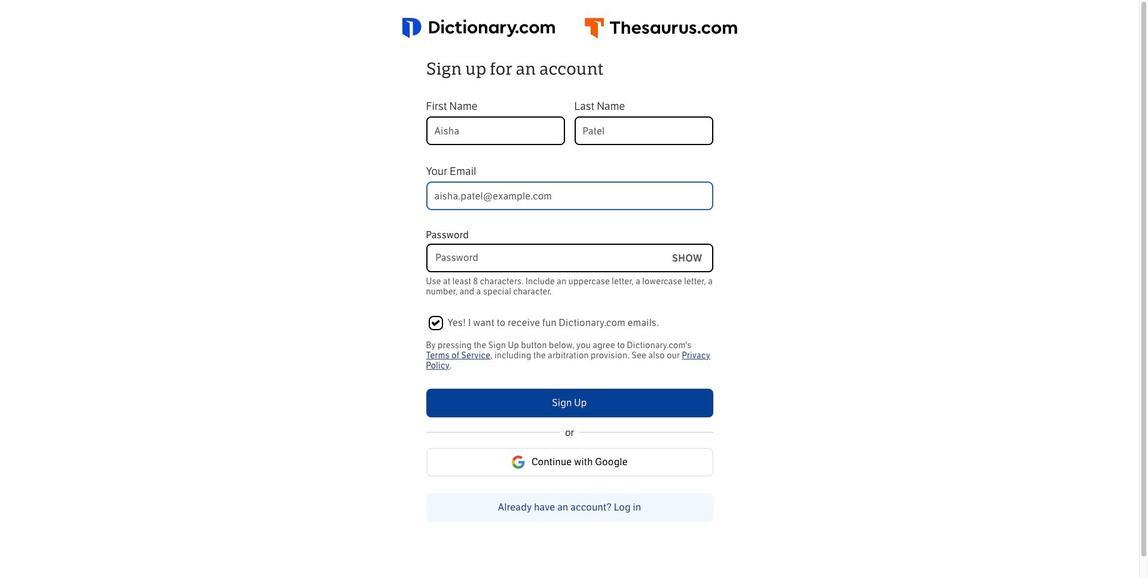 Task type: describe. For each thing, give the bounding box(es) containing it.
Password password field
[[427, 245, 663, 272]]

First Name text field
[[426, 117, 565, 145]]



Task type: locate. For each thing, give the bounding box(es) containing it.
Last Name text field
[[575, 117, 713, 145]]

None checkbox
[[429, 316, 443, 331]]

yourname@email.com email field
[[426, 182, 713, 211]]



